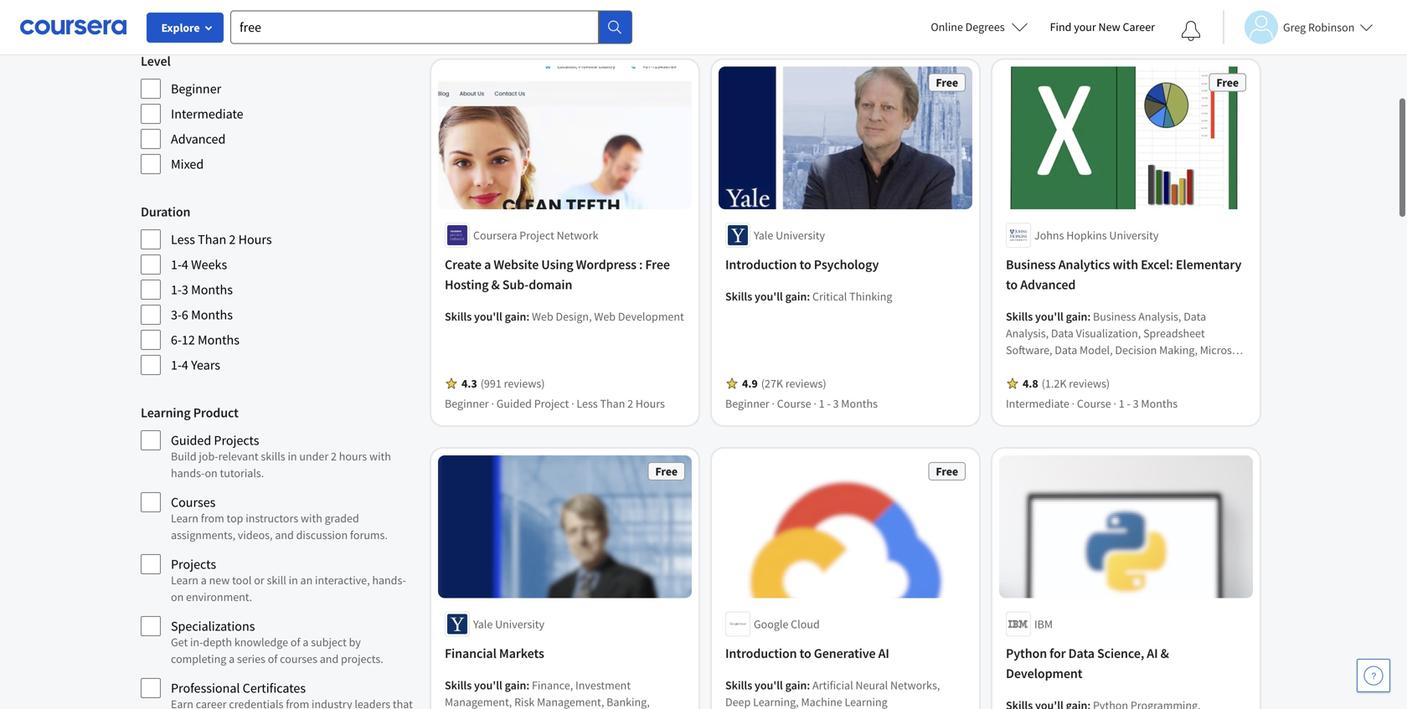 Task type: vqa. For each thing, say whether or not it's contained in the screenshot.
instead.
no



Task type: locate. For each thing, give the bounding box(es) containing it.
0 horizontal spatial yale
[[473, 617, 493, 632]]

software,
[[1006, 343, 1053, 358]]

mixed
[[171, 156, 204, 173]]

in inside learn a new tool or skill in an interactive, hands- on environment.
[[289, 573, 298, 588]]

gain down introduction to psychology
[[786, 289, 807, 304]]

1 vertical spatial 4
[[182, 357, 188, 374]]

intermediate inside level group
[[171, 106, 244, 122]]

None search field
[[230, 10, 633, 44]]

top
[[227, 511, 243, 526]]

0 horizontal spatial hands-
[[171, 466, 205, 481]]

domain
[[529, 276, 573, 293]]

2 course from the left
[[1078, 396, 1112, 411]]

0 vertical spatial on
[[205, 466, 218, 481]]

1 down 4.9 (27k reviews)
[[819, 396, 825, 411]]

1 horizontal spatial hands-
[[372, 573, 406, 588]]

course for analytics
[[1078, 396, 1112, 411]]

1 horizontal spatial course
[[1078, 396, 1112, 411]]

1 vertical spatial in
[[289, 573, 298, 588]]

psychology
[[814, 256, 879, 273]]

1 vertical spatial hands-
[[372, 573, 406, 588]]

1 horizontal spatial skills you'll gain :
[[726, 678, 813, 693]]

: inside create a website using wordpress : free hosting & sub-domain
[[639, 256, 643, 273]]

explore
[[161, 20, 200, 35]]

1 vertical spatial learn
[[171, 573, 199, 588]]

yale for financial
[[473, 617, 493, 632]]

hands- right interactive,
[[372, 573, 406, 588]]

1 web from the left
[[532, 309, 554, 324]]

1 reviews) from the left
[[504, 376, 545, 391]]

university for to
[[776, 228, 825, 243]]

project
[[554, 7, 589, 22], [835, 7, 869, 22], [1115, 7, 1150, 22], [520, 228, 555, 243], [534, 396, 569, 411]]

1 horizontal spatial placeholder image
[[1000, 456, 1254, 663]]

website
[[494, 256, 539, 273]]

3 1- from the top
[[171, 357, 182, 374]]

0 vertical spatial hands-
[[171, 466, 205, 481]]

beginner · guided project · less than 2 hours
[[445, 396, 665, 411]]

business down johns
[[1006, 256, 1056, 273]]

with left excel:
[[1113, 256, 1139, 273]]

beginner down 4.9
[[726, 396, 770, 411]]

projects up tutorials.
[[214, 432, 259, 449]]

2 reviews) from the left
[[786, 376, 827, 391]]

introduction up the 'skills you'll gain : critical thinking'
[[726, 256, 797, 273]]

you'll
[[755, 289, 783, 304], [474, 309, 503, 324], [1036, 309, 1064, 324], [474, 678, 503, 693], [755, 678, 783, 693]]

1 vertical spatial business
[[1094, 309, 1137, 324]]

2 horizontal spatial 3
[[1134, 396, 1139, 411]]

reviews) for with
[[1069, 376, 1110, 391]]

and down 'instructors'
[[275, 528, 294, 543]]

2 horizontal spatial analysis,
[[1139, 309, 1182, 324]]

0 horizontal spatial intermediate · guided project · less than 2 hours
[[445, 7, 685, 22]]

0 vertical spatial business
[[1006, 256, 1056, 273]]

0 horizontal spatial ai
[[879, 646, 890, 662]]

advanced inside level group
[[171, 131, 226, 147]]

more
[[175, 6, 204, 23]]

& inside create a website using wordpress : free hosting & sub-domain
[[492, 276, 500, 293]]

markets
[[499, 646, 545, 662]]

0 vertical spatial learn
[[171, 511, 199, 526]]

analysis, up the software,
[[1006, 326, 1049, 341]]

2 horizontal spatial with
[[1113, 256, 1139, 273]]

excel,
[[1006, 359, 1034, 374]]

1 horizontal spatial business
[[1094, 309, 1137, 324]]

yale for introduction
[[754, 228, 774, 243]]

1 learn from the top
[[171, 511, 199, 526]]

1 horizontal spatial development
[[1006, 666, 1083, 682]]

1 horizontal spatial of
[[291, 635, 300, 650]]

degrees
[[966, 19, 1005, 34]]

1 4 from the top
[[182, 256, 188, 273]]

1 horizontal spatial management,
[[537, 695, 605, 710]]

1 horizontal spatial 3
[[833, 396, 839, 411]]

- for psychology
[[827, 396, 831, 411]]

skills you'll gain :
[[1006, 309, 1094, 324], [445, 678, 532, 693], [726, 678, 813, 693]]

university for markets
[[495, 617, 545, 632]]

beginner down 4.3
[[445, 396, 489, 411]]

analysis, up spreadsheet
[[1139, 309, 1182, 324]]

on inside build job-relevant skills in under 2 hours with hands-on tutorials.
[[205, 466, 218, 481]]

to inside introduction to psychology "link"
[[800, 256, 812, 273]]

0 horizontal spatial yale university
[[473, 617, 545, 632]]

thinking
[[850, 289, 893, 304]]

·
[[511, 7, 514, 22], [591, 7, 594, 22], [792, 7, 794, 22], [872, 7, 875, 22], [1072, 7, 1075, 22], [1152, 7, 1155, 22], [491, 396, 494, 411], [572, 396, 575, 411], [772, 396, 775, 411], [814, 396, 817, 411], [1072, 396, 1075, 411], [1114, 396, 1117, 411]]

1 vertical spatial to
[[1006, 276, 1018, 293]]

skills up deep
[[726, 678, 753, 693]]

(27k
[[761, 376, 783, 391]]

0 horizontal spatial course
[[777, 396, 812, 411]]

to up the 'skills you'll gain : critical thinking'
[[800, 256, 812, 273]]

on for projects
[[171, 590, 184, 605]]

hands- inside build job-relevant skills in under 2 hours with hands-on tutorials.
[[171, 466, 205, 481]]

3 inside duration group
[[182, 282, 188, 298]]

0 vertical spatial introduction
[[726, 256, 797, 273]]

0 vertical spatial to
[[800, 256, 812, 273]]

0 vertical spatial development
[[618, 309, 684, 324]]

reviews) right (991 at bottom left
[[504, 376, 545, 391]]

1 horizontal spatial 1
[[1119, 396, 1125, 411]]

1 introduction from the top
[[726, 256, 797, 273]]

1 horizontal spatial web
[[594, 309, 616, 324]]

web left design,
[[532, 309, 554, 324]]

business
[[1006, 256, 1056, 273], [1094, 309, 1137, 324]]

with right hours
[[370, 449, 391, 464]]

(991
[[481, 376, 502, 391]]

intermediate · guided project · less than 2 hours
[[445, 7, 685, 22], [726, 7, 965, 22], [1006, 7, 1246, 22]]

0 horizontal spatial placeholder image
[[438, 456, 692, 663]]

: down sub-
[[527, 309, 530, 324]]

than
[[620, 7, 645, 22], [901, 7, 926, 22], [1181, 7, 1206, 22], [198, 231, 226, 248], [600, 396, 625, 411]]

with up discussion
[[301, 511, 322, 526]]

- for with
[[1128, 396, 1131, 411]]

1 horizontal spatial advanced
[[1021, 276, 1076, 293]]

finance, investment management, risk management, banking
[[445, 678, 674, 710]]

on down job-
[[205, 466, 218, 481]]

1 horizontal spatial yale
[[754, 228, 774, 243]]

a inside learn a new tool or skill in an interactive, hands- on environment.
[[201, 573, 207, 588]]

design,
[[556, 309, 592, 324]]

reviews) up the beginner · course · 1 - 3 months
[[786, 376, 827, 391]]

get
[[171, 635, 188, 650]]

show notifications image
[[1182, 21, 1202, 41]]

1 vertical spatial yale
[[473, 617, 493, 632]]

business analytics with excel: elementary to advanced link
[[1006, 255, 1247, 295]]

1 vertical spatial on
[[171, 590, 184, 605]]

0 horizontal spatial university
[[495, 617, 545, 632]]

yale university up introduction to psychology
[[754, 228, 825, 243]]

2 - from the left
[[1128, 396, 1131, 411]]

2 vertical spatial to
[[800, 646, 812, 662]]

decision
[[1116, 343, 1158, 358]]

4.8 (1.2k reviews)
[[1023, 376, 1110, 391]]

advanced down 'analytics'
[[1021, 276, 1076, 293]]

1 course from the left
[[777, 396, 812, 411]]

learn inside learn from top instructors with graded assignments, videos, and discussion forums.
[[171, 511, 199, 526]]

1 1 from the left
[[819, 396, 825, 411]]

sub-
[[503, 276, 529, 293]]

1 horizontal spatial with
[[370, 449, 391, 464]]

0 horizontal spatial of
[[268, 652, 278, 667]]

of
[[291, 635, 300, 650], [268, 652, 278, 667]]

beginner inside level group
[[171, 80, 221, 97]]

visualization
[[1172, 359, 1234, 374]]

1 vertical spatial &
[[1161, 646, 1170, 662]]

0 vertical spatial learning
[[141, 405, 191, 422]]

1 horizontal spatial beginner
[[445, 396, 489, 411]]

2 4 from the top
[[182, 357, 188, 374]]

0 vertical spatial with
[[1113, 256, 1139, 273]]

2 ai from the left
[[1147, 646, 1159, 662]]

skills for financial markets
[[445, 678, 472, 693]]

a left new
[[201, 573, 207, 588]]

to down cloud
[[800, 646, 812, 662]]

0 vertical spatial analysis,
[[1139, 309, 1182, 324]]

development down for
[[1006, 666, 1083, 682]]

level
[[141, 53, 171, 70]]

learn inside learn a new tool or skill in an interactive, hands- on environment.
[[171, 573, 199, 588]]

1- left the weeks
[[171, 256, 182, 273]]

yale up financial markets
[[473, 617, 493, 632]]

2 learn from the top
[[171, 573, 199, 588]]

university up markets
[[495, 617, 545, 632]]

4.8
[[1023, 376, 1039, 391]]

yale university up markets
[[473, 617, 545, 632]]

: left critical
[[807, 289, 811, 304]]

0 horizontal spatial analysis,
[[1006, 326, 1049, 341]]

0 horizontal spatial reviews)
[[504, 376, 545, 391]]

skills down hosting
[[445, 309, 472, 324]]

0 horizontal spatial &
[[492, 276, 500, 293]]

0 horizontal spatial learning
[[141, 405, 191, 422]]

greg robinson
[[1284, 20, 1355, 35]]

reviews)
[[504, 376, 545, 391], [786, 376, 827, 391], [1069, 376, 1110, 391]]

product
[[193, 405, 239, 422]]

1 vertical spatial of
[[268, 652, 278, 667]]

you'll up the software,
[[1036, 309, 1064, 324]]

introduction for introduction to psychology
[[726, 256, 797, 273]]

making,
[[1160, 343, 1198, 358]]

4.9
[[742, 376, 758, 391]]

0 horizontal spatial -
[[827, 396, 831, 411]]

and down subject on the left of the page
[[320, 652, 339, 667]]

introduction down google
[[726, 646, 797, 662]]

1- down 6- on the top
[[171, 357, 182, 374]]

2 1- from the top
[[171, 282, 182, 298]]

skills you'll gain : up the learning, on the right
[[726, 678, 813, 693]]

1- for 1-4 years
[[171, 357, 182, 374]]

2 horizontal spatial skills you'll gain :
[[1006, 309, 1094, 324]]

skills you'll gain : up the software,
[[1006, 309, 1094, 324]]

4 for years
[[182, 357, 188, 374]]

: right wordpress
[[639, 256, 643, 273]]

network
[[557, 228, 599, 243]]

& right science,
[[1161, 646, 1170, 662]]

0 vertical spatial 1-
[[171, 256, 182, 273]]

free inside create a website using wordpress : free hosting & sub-domain
[[646, 256, 670, 273]]

forums.
[[350, 528, 388, 543]]

1 down the statistical
[[1119, 396, 1125, 411]]

advanced inside business analytics with excel: elementary to advanced
[[1021, 276, 1076, 293]]

4 left the weeks
[[182, 256, 188, 273]]

introduction inside "link"
[[726, 256, 797, 273]]

introduction to psychology
[[726, 256, 879, 273]]

deep
[[726, 695, 751, 710]]

ai
[[879, 646, 890, 662], [1147, 646, 1159, 662]]

you'll up the learning, on the right
[[755, 678, 783, 693]]

skills down financial
[[445, 678, 472, 693]]

skills you'll gain : down financial markets
[[445, 678, 532, 693]]

learning down neural at the right bottom of page
[[845, 695, 888, 710]]

business inside business analytics with excel: elementary to advanced
[[1006, 256, 1056, 273]]

0 vertical spatial yale university
[[754, 228, 825, 243]]

find your new career
[[1051, 19, 1156, 34]]

web right design,
[[594, 309, 616, 324]]

1 vertical spatial learning
[[845, 695, 888, 710]]

of up courses
[[291, 635, 300, 650]]

skills down introduction to psychology
[[726, 289, 753, 304]]

free
[[936, 75, 959, 90], [1217, 75, 1239, 90], [646, 256, 670, 273], [656, 464, 678, 479], [936, 464, 959, 479]]

beginner for create a website using wordpress : free hosting & sub-domain
[[445, 396, 489, 411]]

1 placeholder image from the left
[[438, 456, 692, 663]]

3
[[182, 282, 188, 298], [833, 396, 839, 411], [1134, 396, 1139, 411]]

1 horizontal spatial intermediate · guided project · less than 2 hours
[[726, 7, 965, 22]]

certificates
[[243, 680, 306, 697]]

management, left risk
[[445, 695, 512, 710]]

1 vertical spatial introduction
[[726, 646, 797, 662]]

0 horizontal spatial beginner
[[171, 80, 221, 97]]

for
[[1050, 646, 1066, 662]]

university up excel:
[[1110, 228, 1159, 243]]

2 introduction from the top
[[726, 646, 797, 662]]

hands-
[[171, 466, 205, 481], [372, 573, 406, 588]]

1 horizontal spatial -
[[1128, 396, 1131, 411]]

subject
[[311, 635, 347, 650]]

1 horizontal spatial and
[[320, 652, 339, 667]]

learn left new
[[171, 573, 199, 588]]

find
[[1051, 19, 1072, 34]]

learn a new tool or skill in an interactive, hands- on environment.
[[171, 573, 406, 605]]

free for with
[[1217, 75, 1239, 90]]

elementary
[[1176, 256, 1242, 273]]

hands- inside learn a new tool or skill in an interactive, hands- on environment.
[[372, 573, 406, 588]]

0 vertical spatial projects
[[214, 432, 259, 449]]

1 vertical spatial with
[[370, 449, 391, 464]]

wordpress
[[576, 256, 637, 273]]

2 web from the left
[[594, 309, 616, 324]]

yale
[[754, 228, 774, 243], [473, 617, 493, 632]]

beginner down explore dropdown button
[[171, 80, 221, 97]]

0 vertical spatial and
[[275, 528, 294, 543]]

-
[[827, 396, 831, 411], [1128, 396, 1131, 411]]

0 horizontal spatial with
[[301, 511, 322, 526]]

0 horizontal spatial 3
[[182, 282, 188, 298]]

business up visualization,
[[1094, 309, 1137, 324]]

introduction to generative ai link
[[726, 644, 966, 664]]

free for psychology
[[936, 75, 959, 90]]

machine
[[802, 695, 843, 710]]

university up introduction to psychology
[[776, 228, 825, 243]]

to up the software,
[[1006, 276, 1018, 293]]

to inside introduction to generative ai link
[[800, 646, 812, 662]]

1 vertical spatial development
[[1006, 666, 1083, 682]]

course down 4.9 (27k reviews)
[[777, 396, 812, 411]]

0 horizontal spatial web
[[532, 309, 554, 324]]

to for generative
[[800, 646, 812, 662]]

1 vertical spatial and
[[320, 652, 339, 667]]

1 horizontal spatial &
[[1161, 646, 1170, 662]]

0 vertical spatial in
[[288, 449, 297, 464]]

a left series
[[229, 652, 235, 667]]

0 vertical spatial 4
[[182, 256, 188, 273]]

3-
[[171, 307, 182, 323]]

learn up assignments, on the bottom left of page
[[171, 511, 199, 526]]

gain for introduction to generative ai
[[786, 678, 807, 693]]

analysis,
[[1139, 309, 1182, 324], [1006, 326, 1049, 341], [1077, 359, 1119, 374]]

gain up the learning, on the right
[[786, 678, 807, 693]]

visualization,
[[1077, 326, 1142, 341]]

data
[[1184, 309, 1207, 324], [1052, 326, 1074, 341], [1055, 343, 1078, 358], [1069, 646, 1095, 662]]

0 horizontal spatial management,
[[445, 695, 512, 710]]

explore button
[[147, 13, 224, 43]]

2 vertical spatial 1-
[[171, 357, 182, 374]]

help center image
[[1364, 666, 1384, 686]]

web
[[532, 309, 554, 324], [594, 309, 616, 324]]

skill
[[267, 573, 286, 588]]

introduction
[[726, 256, 797, 273], [726, 646, 797, 662]]

gain for business analytics with excel: elementary to advanced
[[1066, 309, 1088, 324]]

gain up visualization,
[[1066, 309, 1088, 324]]

in right skills
[[288, 449, 297, 464]]

learning inside group
[[141, 405, 191, 422]]

3 reviews) from the left
[[1069, 376, 1110, 391]]

with inside learn from top instructors with graded assignments, videos, and discussion forums.
[[301, 511, 322, 526]]

2 1 from the left
[[1119, 396, 1125, 411]]

0 horizontal spatial development
[[618, 309, 684, 324]]

0 horizontal spatial business
[[1006, 256, 1056, 273]]

development inside python for data science, ai & development
[[1006, 666, 1083, 682]]

a right create
[[484, 256, 491, 273]]

2 vertical spatial with
[[301, 511, 322, 526]]

ai right science,
[[1147, 646, 1159, 662]]

2 vertical spatial analysis,
[[1077, 359, 1119, 374]]

4 left years
[[182, 357, 188, 374]]

you'll down financial markets
[[474, 678, 503, 693]]

yale up introduction to psychology
[[754, 228, 774, 243]]

to inside business analytics with excel: elementary to advanced
[[1006, 276, 1018, 293]]

on inside learn a new tool or skill in an interactive, hands- on environment.
[[171, 590, 184, 605]]

(1.2k
[[1042, 376, 1067, 391]]

statistical
[[1122, 359, 1170, 374]]

2 horizontal spatial intermediate · guided project · less than 2 hours
[[1006, 7, 1246, 22]]

0 horizontal spatial advanced
[[171, 131, 226, 147]]

1 vertical spatial 1-
[[171, 282, 182, 298]]

1 for with
[[1119, 396, 1125, 411]]

1 horizontal spatial university
[[776, 228, 825, 243]]

1 horizontal spatial ai
[[1147, 646, 1159, 662]]

you'll down hosting
[[474, 309, 503, 324]]

to for psychology
[[800, 256, 812, 273]]

development down wordpress
[[618, 309, 684, 324]]

course
[[777, 396, 812, 411], [1078, 396, 1112, 411]]

1 intermediate · guided project · less than 2 hours from the left
[[445, 7, 685, 22]]

courses
[[171, 494, 216, 511]]

reviews) for psychology
[[786, 376, 827, 391]]

introduction for introduction to generative ai
[[726, 646, 797, 662]]

of down knowledge
[[268, 652, 278, 667]]

1 vertical spatial advanced
[[1021, 276, 1076, 293]]

show
[[141, 6, 172, 23]]

0 horizontal spatial and
[[275, 528, 294, 543]]

in left an
[[289, 573, 298, 588]]

& left sub-
[[492, 276, 500, 293]]

than inside duration group
[[198, 231, 226, 248]]

python for data science, ai & development link
[[1006, 644, 1247, 684]]

less
[[596, 7, 617, 22], [877, 7, 898, 22], [1158, 7, 1179, 22], [171, 231, 195, 248], [577, 396, 598, 411]]

online degrees button
[[918, 8, 1042, 45]]

business inside business analysis, data analysis, data visualization, spreadsheet software, data model, decision making, microsoft excel, process analysis, statistical visualization
[[1094, 309, 1137, 324]]

learning up 'build'
[[141, 405, 191, 422]]

business analytics with excel: elementary to advanced
[[1006, 256, 1242, 293]]

0 vertical spatial of
[[291, 635, 300, 650]]

1 horizontal spatial reviews)
[[786, 376, 827, 391]]

1 horizontal spatial yale university
[[754, 228, 825, 243]]

hands- down 'build'
[[171, 466, 205, 481]]

you'll for business analytics with excel: elementary to advanced
[[1036, 309, 1064, 324]]

reviews) up intermediate · course · 1 - 3 months
[[1069, 376, 1110, 391]]

1 1- from the top
[[171, 256, 182, 273]]

management, down finance,
[[537, 695, 605, 710]]

ai up neural at the right bottom of page
[[879, 646, 890, 662]]

advanced up mixed in the top of the page
[[171, 131, 226, 147]]

online degrees
[[931, 19, 1005, 34]]

you'll for financial markets
[[474, 678, 503, 693]]

with inside business analytics with excel: elementary to advanced
[[1113, 256, 1139, 273]]

1- up 3-
[[171, 282, 182, 298]]

hours
[[655, 7, 685, 22], [936, 7, 965, 22], [1217, 7, 1246, 22], [238, 231, 272, 248], [636, 396, 665, 411]]

0 horizontal spatial on
[[171, 590, 184, 605]]

skills you'll gain : web design, web development
[[445, 309, 684, 324]]

less inside duration group
[[171, 231, 195, 248]]

projects down assignments, on the bottom left of page
[[171, 556, 216, 573]]

on for guided projects
[[205, 466, 218, 481]]

placeholder image
[[438, 456, 692, 663], [1000, 456, 1254, 663]]

gain up risk
[[505, 678, 527, 693]]

1 management, from the left
[[445, 695, 512, 710]]

0 vertical spatial advanced
[[171, 131, 226, 147]]

0 horizontal spatial 1
[[819, 396, 825, 411]]

skills
[[726, 289, 753, 304], [445, 309, 472, 324], [1006, 309, 1033, 324], [445, 678, 472, 693], [726, 678, 753, 693]]

analysis, down model, on the right of the page
[[1077, 359, 1119, 374]]

on left environment.
[[171, 590, 184, 605]]

skills you'll gain : for introduction
[[726, 678, 813, 693]]

course down 4.8 (1.2k reviews)
[[1078, 396, 1112, 411]]

google
[[754, 617, 789, 632]]

beginner for introduction to psychology
[[726, 396, 770, 411]]

depth
[[203, 635, 232, 650]]

months for 1-3 months
[[191, 282, 233, 298]]

1 horizontal spatial on
[[205, 466, 218, 481]]

1 horizontal spatial learning
[[845, 695, 888, 710]]

completing
[[171, 652, 227, 667]]

2 horizontal spatial beginner
[[726, 396, 770, 411]]

skills up the software,
[[1006, 309, 1033, 324]]

specializations
[[171, 618, 255, 635]]

2
[[647, 7, 653, 22], [928, 7, 934, 22], [1209, 7, 1214, 22], [229, 231, 236, 248], [628, 396, 634, 411], [331, 449, 337, 464]]

2 placeholder image from the left
[[1000, 456, 1254, 663]]

0 horizontal spatial skills you'll gain :
[[445, 678, 532, 693]]

2 horizontal spatial reviews)
[[1069, 376, 1110, 391]]

1 - from the left
[[827, 396, 831, 411]]

yale university
[[754, 228, 825, 243], [473, 617, 545, 632]]



Task type: describe. For each thing, give the bounding box(es) containing it.
guided projects
[[171, 432, 259, 449]]

1 horizontal spatial analysis,
[[1077, 359, 1119, 374]]

4.3
[[462, 376, 477, 391]]

duration group
[[141, 202, 415, 376]]

with inside build job-relevant skills in under 2 hours with hands-on tutorials.
[[370, 449, 391, 464]]

process
[[1036, 359, 1074, 374]]

intermediate · course · 1 - 3 months
[[1006, 396, 1178, 411]]

1-3 months
[[171, 282, 233, 298]]

johns
[[1035, 228, 1065, 243]]

6-12 months
[[171, 332, 240, 349]]

environment.
[[186, 590, 252, 605]]

learn for courses
[[171, 511, 199, 526]]

1- for 1-3 months
[[171, 282, 182, 298]]

& inside python for data science, ai & development
[[1161, 646, 1170, 662]]

interactive,
[[315, 573, 370, 588]]

skills you'll gain : for financial
[[445, 678, 532, 693]]

relevant
[[218, 449, 259, 464]]

google cloud
[[754, 617, 820, 632]]

python for data science, ai & development
[[1006, 646, 1170, 682]]

gain down sub-
[[505, 309, 527, 324]]

under
[[299, 449, 329, 464]]

learning,
[[753, 695, 799, 710]]

hosting
[[445, 276, 489, 293]]

learning product group
[[141, 403, 415, 710]]

business analysis, data analysis, data visualization, spreadsheet software, data model, decision making, microsoft excel, process analysis, statistical visualization
[[1006, 309, 1246, 374]]

a up courses
[[303, 635, 309, 650]]

1-4 weeks
[[171, 256, 227, 273]]

coursera image
[[20, 14, 127, 40]]

generative
[[814, 646, 876, 662]]

series
[[237, 652, 266, 667]]

6
[[182, 307, 188, 323]]

3 intermediate · guided project · less than 2 hours from the left
[[1006, 7, 1246, 22]]

weeks
[[191, 256, 227, 273]]

hands- for guided projects
[[171, 466, 205, 481]]

1 vertical spatial projects
[[171, 556, 216, 573]]

months for 3-6 months
[[191, 307, 233, 323]]

assignments,
[[171, 528, 236, 543]]

gain for financial markets
[[505, 678, 527, 693]]

free for generative
[[936, 464, 959, 479]]

spreadsheet
[[1144, 326, 1206, 341]]

hours inside duration group
[[238, 231, 272, 248]]

finance,
[[532, 678, 573, 693]]

in inside build job-relevant skills in under 2 hours with hands-on tutorials.
[[288, 449, 297, 464]]

skills for introduction to generative ai
[[726, 678, 753, 693]]

guided inside learning product group
[[171, 432, 211, 449]]

1 for psychology
[[819, 396, 825, 411]]

2 horizontal spatial university
[[1110, 228, 1159, 243]]

investment
[[576, 678, 631, 693]]

3 for business analytics with excel: elementary to advanced
[[1134, 396, 1139, 411]]

3-6 months
[[171, 307, 233, 323]]

and inside get in-depth knowledge of a subject by completing a series of courses and projects.
[[320, 652, 339, 667]]

your
[[1074, 19, 1097, 34]]

financial markets link
[[445, 644, 685, 664]]

build
[[171, 449, 197, 464]]

robinson
[[1309, 20, 1355, 35]]

1 ai from the left
[[879, 646, 890, 662]]

new
[[1099, 19, 1121, 34]]

learn for projects
[[171, 573, 199, 588]]

skills you'll gain : critical thinking
[[726, 289, 893, 304]]

2 inside duration group
[[229, 231, 236, 248]]

: up machine
[[807, 678, 811, 693]]

create
[[445, 256, 482, 273]]

months for 6-12 months
[[198, 332, 240, 349]]

hours
[[339, 449, 367, 464]]

you'll for introduction to generative ai
[[755, 678, 783, 693]]

4.9 (27k reviews)
[[742, 376, 827, 391]]

skills you'll gain : for business
[[1006, 309, 1094, 324]]

: up risk
[[527, 678, 530, 693]]

hopkins
[[1067, 228, 1108, 243]]

duration
[[141, 204, 191, 220]]

2 inside build job-relevant skills in under 2 hours with hands-on tutorials.
[[331, 449, 337, 464]]

networks,
[[891, 678, 941, 693]]

course for to
[[777, 396, 812, 411]]

create a website using wordpress : free hosting & sub-domain
[[445, 256, 670, 293]]

learning product
[[141, 405, 239, 422]]

12
[[182, 332, 195, 349]]

coursera
[[473, 228, 517, 243]]

yale university for markets
[[473, 617, 545, 632]]

: up visualization,
[[1088, 309, 1091, 324]]

coursera project network
[[473, 228, 599, 243]]

professional
[[171, 680, 240, 697]]

beginner · course · 1 - 3 months
[[726, 396, 878, 411]]

artificial
[[813, 678, 854, 693]]

skills for business analytics with excel: elementary to advanced
[[1006, 309, 1033, 324]]

1- for 1-4 weeks
[[171, 256, 182, 273]]

courses
[[280, 652, 318, 667]]

level group
[[141, 51, 415, 175]]

new
[[209, 573, 230, 588]]

from
[[201, 511, 224, 526]]

1-4 years
[[171, 357, 220, 374]]

risk
[[515, 695, 535, 710]]

find your new career link
[[1042, 17, 1164, 38]]

What do you want to learn? text field
[[230, 10, 599, 44]]

less than 2 hours
[[171, 231, 272, 248]]

johns hopkins university
[[1035, 228, 1159, 243]]

6-
[[171, 332, 182, 349]]

1 vertical spatial analysis,
[[1006, 326, 1049, 341]]

excel:
[[1141, 256, 1174, 273]]

career
[[1123, 19, 1156, 34]]

learning inside artificial neural networks, deep learning, machine learning
[[845, 695, 888, 710]]

build job-relevant skills in under 2 hours with hands-on tutorials.
[[171, 449, 391, 481]]

videos,
[[238, 528, 273, 543]]

2 intermediate · guided project · less than 2 hours from the left
[[726, 7, 965, 22]]

4 for weeks
[[182, 256, 188, 273]]

microsoft
[[1201, 343, 1246, 358]]

you'll down introduction to psychology
[[755, 289, 783, 304]]

greg robinson button
[[1223, 10, 1374, 44]]

in-
[[190, 635, 203, 650]]

data inside python for data science, ai & development
[[1069, 646, 1095, 662]]

create a website using wordpress : free hosting & sub-domain link
[[445, 255, 685, 295]]

hands- for projects
[[372, 573, 406, 588]]

3 for introduction to psychology
[[833, 396, 839, 411]]

show more
[[141, 6, 204, 23]]

by
[[349, 635, 361, 650]]

business for visualization,
[[1094, 309, 1137, 324]]

reviews) for website
[[504, 376, 545, 391]]

tutorials.
[[220, 466, 264, 481]]

knowledge
[[234, 635, 288, 650]]

tool
[[232, 573, 252, 588]]

and inside learn from top instructors with graded assignments, videos, and discussion forums.
[[275, 528, 294, 543]]

show more button
[[141, 4, 204, 24]]

a inside create a website using wordpress : free hosting & sub-domain
[[484, 256, 491, 273]]

neural
[[856, 678, 888, 693]]

yale university for to
[[754, 228, 825, 243]]

2 management, from the left
[[537, 695, 605, 710]]

ai inside python for data science, ai & development
[[1147, 646, 1159, 662]]

financial
[[445, 646, 497, 662]]

artificial neural networks, deep learning, machine learning
[[726, 678, 941, 710]]

financial markets
[[445, 646, 545, 662]]

science,
[[1098, 646, 1145, 662]]

get in-depth knowledge of a subject by completing a series of courses and projects.
[[171, 635, 384, 667]]

skills
[[261, 449, 285, 464]]

python
[[1006, 646, 1048, 662]]

or
[[254, 573, 265, 588]]

business for to
[[1006, 256, 1056, 273]]



